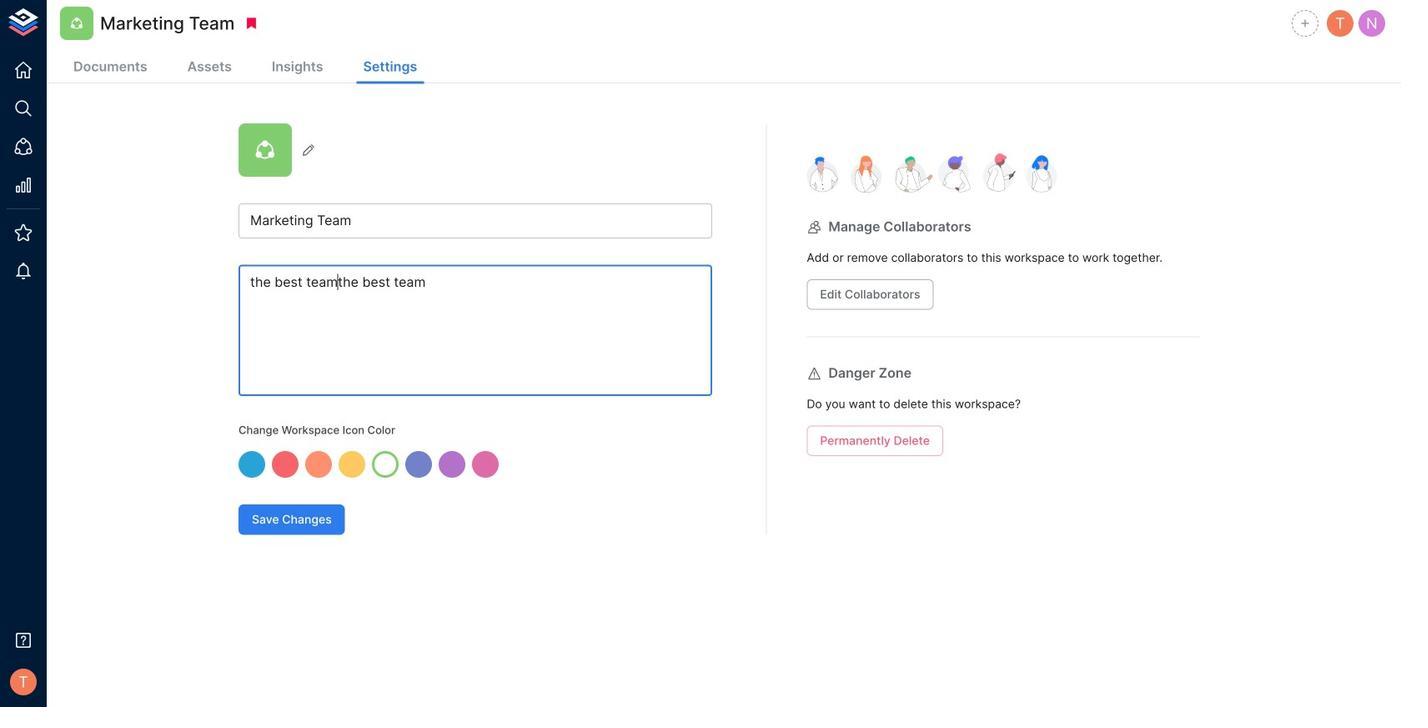 Task type: locate. For each thing, give the bounding box(es) containing it.
Workspace Name text field
[[239, 204, 713, 239]]



Task type: describe. For each thing, give the bounding box(es) containing it.
Workspace notes are visible to all members and guests. text field
[[239, 265, 713, 396]]

remove bookmark image
[[244, 16, 259, 31]]



Task type: vqa. For each thing, say whether or not it's contained in the screenshot.
top Product
no



